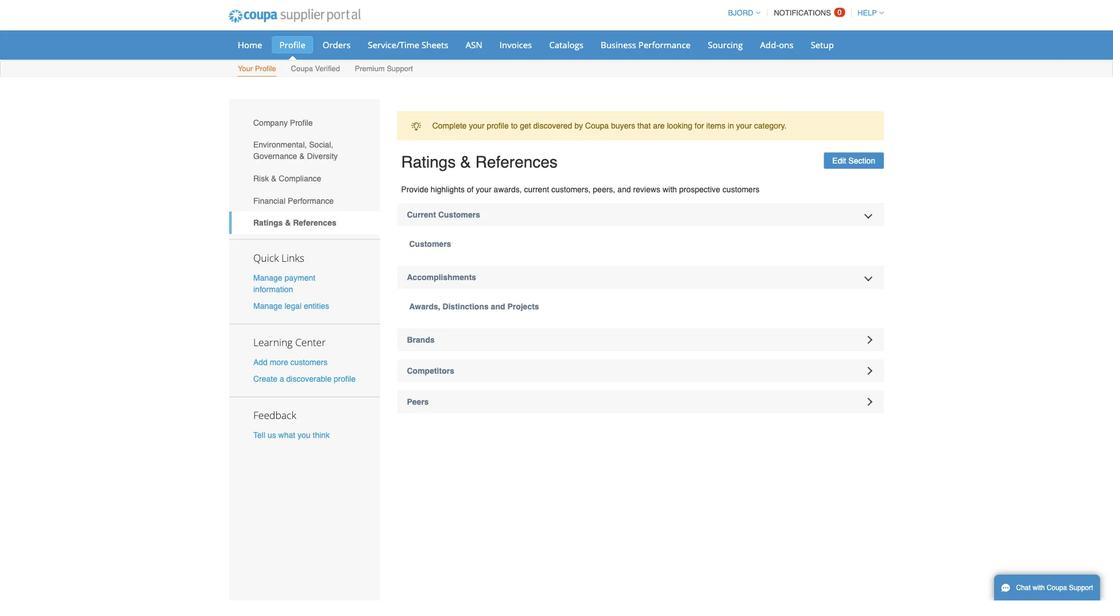 Task type: locate. For each thing, give the bounding box(es) containing it.
are
[[653, 121, 665, 130]]

1 vertical spatial with
[[1033, 584, 1045, 592]]

premium
[[355, 64, 385, 73]]

think
[[313, 431, 330, 440]]

orders link
[[315, 36, 358, 53]]

references up the awards,
[[475, 153, 558, 171]]

ons
[[779, 39, 794, 51]]

customers inside current customers dropdown button
[[438, 210, 480, 219]]

notifications 0
[[774, 8, 842, 17]]

& inside environmental, social, governance & diversity
[[299, 152, 305, 161]]

& down financial performance
[[285, 218, 291, 227]]

risk & compliance
[[253, 174, 321, 183]]

invoices link
[[492, 36, 540, 53]]

1 vertical spatial profile
[[255, 64, 276, 73]]

& right risk
[[271, 174, 277, 183]]

coupa right by
[[585, 121, 609, 130]]

performance for financial performance
[[288, 196, 334, 205]]

manage up information
[[253, 273, 282, 282]]

distinctions
[[443, 302, 489, 311]]

profile inside your profile link
[[255, 64, 276, 73]]

0 horizontal spatial references
[[293, 218, 336, 227]]

references down 'financial performance' link
[[293, 218, 336, 227]]

asn link
[[458, 36, 490, 53]]

0 vertical spatial support
[[387, 64, 413, 73]]

profile link
[[272, 36, 313, 53]]

customers right prospective
[[723, 185, 760, 194]]

manage payment information
[[253, 273, 315, 294]]

profile
[[279, 39, 305, 51], [255, 64, 276, 73], [290, 118, 313, 127]]

manage inside manage payment information
[[253, 273, 282, 282]]

0 vertical spatial performance
[[639, 39, 691, 51]]

add-ons
[[760, 39, 794, 51]]

and left projects
[[491, 302, 505, 311]]

1 horizontal spatial with
[[1033, 584, 1045, 592]]

2 vertical spatial profile
[[290, 118, 313, 127]]

0 horizontal spatial with
[[663, 185, 677, 194]]

service/time
[[368, 39, 419, 51]]

create
[[253, 375, 277, 384]]

0 horizontal spatial performance
[[288, 196, 334, 205]]

with inside button
[[1033, 584, 1045, 592]]

0 vertical spatial customers
[[438, 210, 480, 219]]

get
[[520, 121, 531, 130]]

projects
[[507, 302, 539, 311]]

competitors
[[407, 366, 454, 376]]

coupa right chat
[[1047, 584, 1067, 592]]

notifications
[[774, 9, 831, 17]]

manage
[[253, 273, 282, 282], [253, 302, 282, 311]]

1 horizontal spatial support
[[1069, 584, 1093, 592]]

performance down risk & compliance link
[[288, 196, 334, 205]]

with right chat
[[1033, 584, 1045, 592]]

edit
[[833, 156, 846, 165]]

ratings down the financial
[[253, 218, 283, 227]]

manage legal entities link
[[253, 302, 329, 311]]

& inside ratings & references link
[[285, 218, 291, 227]]

help
[[858, 9, 877, 17]]

profile for your profile
[[255, 64, 276, 73]]

your
[[238, 64, 253, 73]]

ratings & references up of
[[401, 153, 558, 171]]

looking
[[667, 121, 693, 130]]

performance right business at the top right of page
[[639, 39, 691, 51]]

1 vertical spatial ratings & references
[[253, 218, 336, 227]]

customers up the discoverable
[[290, 358, 328, 367]]

0 vertical spatial profile
[[279, 39, 305, 51]]

learning center
[[253, 336, 326, 349]]

create a discoverable profile link
[[253, 375, 356, 384]]

profile right the your
[[255, 64, 276, 73]]

2 vertical spatial coupa
[[1047, 584, 1067, 592]]

sourcing
[[708, 39, 743, 51]]

company profile
[[253, 118, 313, 127]]

profile
[[487, 121, 509, 130], [334, 375, 356, 384]]

customers down current at the top left of the page
[[409, 240, 451, 249]]

prospective
[[679, 185, 720, 194]]

current
[[524, 185, 549, 194]]

0 vertical spatial ratings
[[401, 153, 456, 171]]

ratings
[[401, 153, 456, 171], [253, 218, 283, 227]]

complete your profile to get discovered by coupa buyers that are looking for items in your category. alert
[[397, 111, 884, 140]]

your right in
[[736, 121, 752, 130]]

environmental,
[[253, 140, 307, 149]]

ratings & references down financial performance
[[253, 218, 336, 227]]

manage down information
[[253, 302, 282, 311]]

references
[[475, 153, 558, 171], [293, 218, 336, 227]]

1 vertical spatial customers
[[409, 240, 451, 249]]

0 horizontal spatial ratings & references
[[253, 218, 336, 227]]

setup
[[811, 39, 834, 51]]

brands heading
[[397, 329, 884, 352]]

1 vertical spatial profile
[[334, 375, 356, 384]]

1 vertical spatial support
[[1069, 584, 1093, 592]]

1 horizontal spatial performance
[[639, 39, 691, 51]]

support inside 'link'
[[387, 64, 413, 73]]

0 horizontal spatial ratings
[[253, 218, 283, 227]]

navigation
[[723, 2, 884, 24]]

profile right the discoverable
[[334, 375, 356, 384]]

governance
[[253, 152, 297, 161]]

0 vertical spatial coupa
[[291, 64, 313, 73]]

category.
[[754, 121, 787, 130]]

2 horizontal spatial coupa
[[1047, 584, 1067, 592]]

1 manage from the top
[[253, 273, 282, 282]]

compliance
[[279, 174, 321, 183]]

profile down coupa supplier portal image
[[279, 39, 305, 51]]

1 vertical spatial customers
[[290, 358, 328, 367]]

1 vertical spatial coupa
[[585, 121, 609, 130]]

center
[[295, 336, 326, 349]]

you
[[298, 431, 311, 440]]

and
[[618, 185, 631, 194], [491, 302, 505, 311]]

entities
[[304, 302, 329, 311]]

0 horizontal spatial customers
[[290, 358, 328, 367]]

bjord link
[[723, 9, 760, 17]]

business performance
[[601, 39, 691, 51]]

customers,
[[551, 185, 591, 194]]

0 vertical spatial profile
[[487, 121, 509, 130]]

coupa verified
[[291, 64, 340, 73]]

that
[[638, 121, 651, 130]]

1 vertical spatial performance
[[288, 196, 334, 205]]

0 horizontal spatial coupa
[[291, 64, 313, 73]]

coupa inside alert
[[585, 121, 609, 130]]

add-ons link
[[753, 36, 801, 53]]

0 vertical spatial manage
[[253, 273, 282, 282]]

0 horizontal spatial and
[[491, 302, 505, 311]]

1 horizontal spatial and
[[618, 185, 631, 194]]

your right complete
[[469, 121, 485, 130]]

profile inside "company profile" link
[[290, 118, 313, 127]]

with right reviews
[[663, 185, 677, 194]]

profile up environmental, social, governance & diversity 'link'
[[290, 118, 313, 127]]

accomplishments heading
[[397, 266, 884, 289]]

peers heading
[[397, 391, 884, 414]]

coupa left verified
[[291, 64, 313, 73]]

1 vertical spatial manage
[[253, 302, 282, 311]]

home
[[238, 39, 262, 51]]

invoices
[[500, 39, 532, 51]]

1 horizontal spatial ratings
[[401, 153, 456, 171]]

complete your profile to get discovered by coupa buyers that are looking for items in your category.
[[432, 121, 787, 130]]

profile left to
[[487, 121, 509, 130]]

0 vertical spatial with
[[663, 185, 677, 194]]

risk
[[253, 174, 269, 183]]

0 vertical spatial ratings & references
[[401, 153, 558, 171]]

& inside risk & compliance link
[[271, 174, 277, 183]]

awards,
[[494, 185, 522, 194]]

&
[[299, 152, 305, 161], [460, 153, 471, 171], [271, 174, 277, 183], [285, 218, 291, 227]]

current
[[407, 210, 436, 219]]

1 horizontal spatial references
[[475, 153, 558, 171]]

& left diversity
[[299, 152, 305, 161]]

profile for company profile
[[290, 118, 313, 127]]

0 vertical spatial customers
[[723, 185, 760, 194]]

manage payment information link
[[253, 273, 315, 294]]

and right peers,
[[618, 185, 631, 194]]

ratings up provide
[[401, 153, 456, 171]]

1 horizontal spatial profile
[[487, 121, 509, 130]]

ratings & references
[[401, 153, 558, 171], [253, 218, 336, 227]]

2 manage from the top
[[253, 302, 282, 311]]

customers down of
[[438, 210, 480, 219]]

environmental, social, governance & diversity
[[253, 140, 338, 161]]

1 vertical spatial ratings
[[253, 218, 283, 227]]

0 horizontal spatial support
[[387, 64, 413, 73]]

for
[[695, 121, 704, 130]]

1 vertical spatial and
[[491, 302, 505, 311]]

catalogs
[[549, 39, 584, 51]]

us
[[268, 431, 276, 440]]

1 horizontal spatial coupa
[[585, 121, 609, 130]]

0 vertical spatial references
[[475, 153, 558, 171]]

0 horizontal spatial profile
[[334, 375, 356, 384]]



Task type: describe. For each thing, give the bounding box(es) containing it.
section
[[849, 156, 875, 165]]

1 vertical spatial references
[[293, 218, 336, 227]]

support inside button
[[1069, 584, 1093, 592]]

help link
[[852, 9, 884, 17]]

by
[[575, 121, 583, 130]]

profile inside profile link
[[279, 39, 305, 51]]

premium support link
[[354, 62, 414, 77]]

legal
[[285, 302, 302, 311]]

brands
[[407, 335, 435, 345]]

in
[[728, 121, 734, 130]]

reviews
[[633, 185, 660, 194]]

service/time sheets link
[[360, 36, 456, 53]]

complete
[[432, 121, 467, 130]]

profile inside alert
[[487, 121, 509, 130]]

add more customers
[[253, 358, 328, 367]]

your profile link
[[237, 62, 277, 77]]

company
[[253, 118, 288, 127]]

chat with coupa support
[[1016, 584, 1093, 592]]

discoverable
[[286, 375, 332, 384]]

premium support
[[355, 64, 413, 73]]

service/time sheets
[[368, 39, 448, 51]]

provide highlights of your awards, current customers, peers, and reviews with prospective customers
[[401, 185, 760, 194]]

ratings inside ratings & references link
[[253, 218, 283, 227]]

company profile link
[[229, 111, 380, 134]]

tell us what you think button
[[253, 430, 330, 441]]

financial performance
[[253, 196, 334, 205]]

0 vertical spatial and
[[618, 185, 631, 194]]

0
[[838, 8, 842, 17]]

peers
[[407, 397, 429, 407]]

links
[[281, 251, 304, 265]]

manage for manage payment information
[[253, 273, 282, 282]]

sheets
[[422, 39, 448, 51]]

accomplishments button
[[397, 266, 884, 289]]

accomplishments
[[407, 273, 476, 282]]

catalogs link
[[542, 36, 591, 53]]

navigation containing notifications 0
[[723, 2, 884, 24]]

verified
[[315, 64, 340, 73]]

bjord
[[728, 9, 754, 17]]

to
[[511, 121, 518, 130]]

your profile
[[238, 64, 276, 73]]

edit section link
[[824, 152, 884, 169]]

1 horizontal spatial customers
[[723, 185, 760, 194]]

business performance link
[[593, 36, 698, 53]]

manage for manage legal entities
[[253, 302, 282, 311]]

coupa inside button
[[1047, 584, 1067, 592]]

social,
[[309, 140, 333, 149]]

what
[[278, 431, 295, 440]]

business
[[601, 39, 636, 51]]

learning
[[253, 336, 293, 349]]

coupa verified link
[[290, 62, 341, 77]]

current customers button
[[397, 203, 884, 226]]

performance for business performance
[[639, 39, 691, 51]]

buyers
[[611, 121, 635, 130]]

discovered
[[533, 121, 572, 130]]

sourcing link
[[701, 36, 750, 53]]

current customers heading
[[397, 203, 884, 226]]

1 horizontal spatial ratings & references
[[401, 153, 558, 171]]

add more customers link
[[253, 358, 328, 367]]

tell us what you think
[[253, 431, 330, 440]]

environmental, social, governance & diversity link
[[229, 134, 380, 167]]

manage legal entities
[[253, 302, 329, 311]]

add-
[[760, 39, 779, 51]]

quick
[[253, 251, 279, 265]]

more
[[270, 358, 288, 367]]

provide
[[401, 185, 429, 194]]

competitors heading
[[397, 360, 884, 383]]

awards, distinctions and projects
[[409, 302, 539, 311]]

risk & compliance link
[[229, 167, 380, 190]]

highlights
[[431, 185, 465, 194]]

home link
[[230, 36, 270, 53]]

a
[[280, 375, 284, 384]]

brands button
[[397, 329, 884, 352]]

edit section
[[833, 156, 875, 165]]

create a discoverable profile
[[253, 375, 356, 384]]

coupa supplier portal image
[[221, 2, 369, 30]]

setup link
[[803, 36, 842, 53]]

payment
[[285, 273, 315, 282]]

quick links
[[253, 251, 304, 265]]

information
[[253, 285, 293, 294]]

ratings & references link
[[229, 212, 380, 234]]

awards,
[[409, 302, 440, 311]]

chat with coupa support button
[[994, 575, 1100, 601]]

of
[[467, 185, 474, 194]]

your right of
[[476, 185, 492, 194]]

& up of
[[460, 153, 471, 171]]



